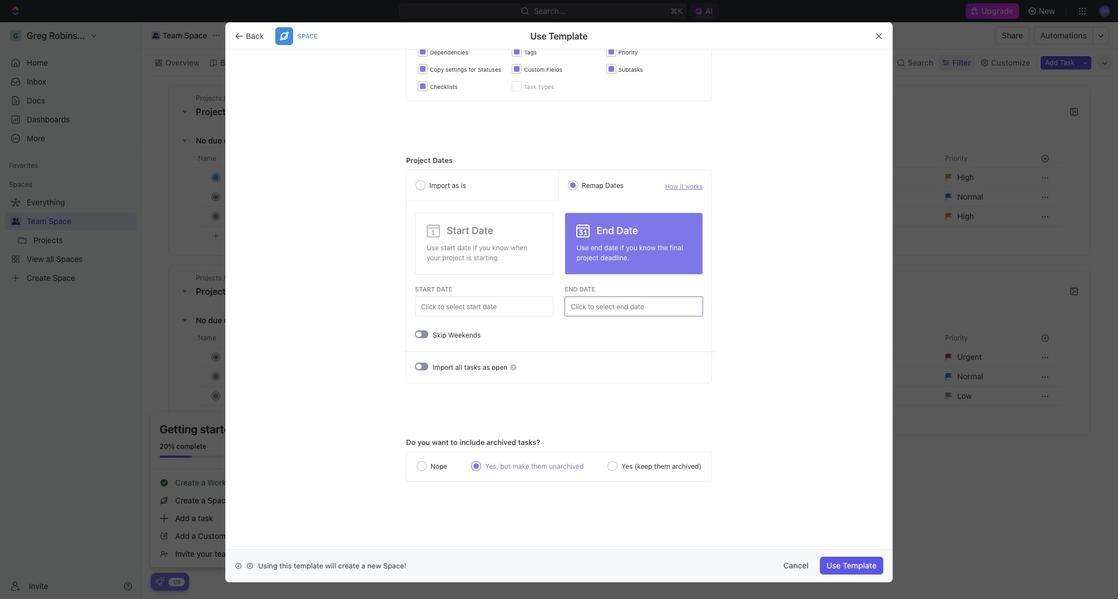 Task type: vqa. For each thing, say whether or not it's contained in the screenshot.
Hello
no



Task type: describe. For each thing, give the bounding box(es) containing it.
a for custom
[[192, 532, 196, 541]]

priority
[[619, 49, 638, 56]]

tasks?
[[518, 438, 541, 447]]

back
[[246, 31, 264, 40]]

overview link
[[163, 55, 200, 70]]

team space tree
[[4, 194, 137, 287]]

create a space
[[175, 496, 230, 505]]

add a custom field
[[175, 532, 245, 541]]

how it works link
[[666, 182, 703, 190]]

team
[[215, 549, 233, 559]]

onboarding checklist button image
[[155, 578, 164, 587]]

fields
[[547, 66, 563, 73]]

use end date if you know the final project deadline.
[[577, 244, 684, 262]]

import all tasks as open
[[433, 363, 508, 372]]

date for start date
[[472, 225, 494, 237]]

onboarding checklist button element
[[155, 578, 164, 587]]

how it works
[[666, 182, 703, 190]]

date down 1 at the left top of page
[[224, 315, 241, 325]]

invite for invite your team
[[175, 549, 195, 559]]

yes (keep them archived)
[[622, 463, 702, 471]]

new button
[[1024, 2, 1063, 20]]

create for create a space
[[175, 496, 199, 505]]

create a workspace
[[175, 478, 248, 488]]

space inside tree
[[49, 217, 72, 226]]

date for start date
[[437, 286, 453, 293]]

no for project 1
[[196, 315, 206, 325]]

1 them from the left
[[532, 463, 548, 471]]

getting started
[[160, 423, 237, 436]]

add task
[[1046, 58, 1076, 67]]

board link
[[218, 55, 242, 70]]

date inside use start date if you know when your project is starting.
[[458, 244, 472, 252]]

space up overview
[[184, 31, 207, 40]]

end
[[591, 244, 603, 252]]

automations button
[[1036, 27, 1093, 44]]

⌘k
[[671, 6, 683, 16]]

yes
[[622, 463, 633, 471]]

dates for project dates
[[433, 156, 453, 165]]

task inside button
[[1061, 58, 1076, 67]]

task types
[[525, 84, 554, 90]]

new
[[368, 561, 381, 570]]

no due date for 2
[[196, 136, 241, 145]]

include
[[460, 438, 485, 447]]

create for create a workspace
[[175, 478, 199, 488]]

yes,
[[486, 463, 499, 471]]

create
[[338, 561, 360, 570]]

add for add task
[[1046, 58, 1059, 67]]

due for 2
[[208, 136, 222, 145]]

when
[[511, 244, 528, 252]]

cancel
[[784, 561, 809, 571]]

add a task
[[175, 514, 213, 523]]

board
[[220, 58, 242, 67]]

docs link
[[4, 92, 137, 110]]

make
[[513, 463, 530, 471]]

works
[[686, 182, 703, 190]]

use up tags at the top left of the page
[[531, 31, 547, 41]]

copy
[[430, 66, 444, 73]]

statuses
[[478, 66, 502, 73]]

due for 1
[[208, 315, 222, 325]]

1 horizontal spatial team
[[163, 31, 182, 40]]

deadline.
[[601, 254, 630, 262]]

upgrade link
[[967, 3, 1020, 19]]

start date
[[415, 286, 453, 293]]

share
[[1003, 31, 1024, 40]]

inbox
[[27, 77, 46, 86]]

open
[[492, 363, 508, 372]]

use template button
[[820, 557, 884, 575]]

0 horizontal spatial template
[[549, 31, 588, 41]]

weekends
[[449, 331, 481, 340]]

dashboards
[[27, 115, 70, 124]]

use template inside button
[[827, 561, 877, 571]]

user group image
[[152, 33, 159, 38]]

inbox link
[[4, 73, 137, 91]]

getting
[[160, 423, 198, 436]]

search...
[[534, 6, 566, 16]]

date down 2 in the left top of the page
[[224, 136, 241, 145]]

upgrade
[[982, 6, 1014, 16]]

you for end date
[[627, 244, 638, 252]]

no for project 2
[[196, 136, 206, 145]]

import for import all tasks as open
[[433, 363, 454, 372]]

0 horizontal spatial task
[[525, 84, 537, 90]]

project 2
[[196, 107, 236, 117]]

0 vertical spatial use template
[[531, 31, 588, 41]]

dashboards link
[[4, 111, 137, 129]]

a left new
[[362, 561, 366, 570]]

started
[[200, 423, 237, 436]]

archived)
[[673, 463, 702, 471]]

do
[[406, 438, 416, 447]]

nope
[[431, 463, 448, 471]]

using this template will create a new space !
[[258, 561, 407, 570]]

import as is
[[430, 181, 467, 190]]

dependencies
[[430, 49, 469, 56]]

team space link inside tree
[[27, 213, 135, 230]]

1/5
[[173, 579, 181, 585]]

but
[[501, 463, 511, 471]]

using
[[258, 561, 278, 570]]

cancel button
[[777, 557, 816, 575]]

date for end date
[[617, 225, 639, 237]]

space right new
[[383, 561, 404, 570]]

0 horizontal spatial your
[[197, 549, 213, 559]]

invite for invite
[[29, 581, 48, 591]]

to
[[451, 438, 458, 447]]

this
[[280, 561, 292, 570]]

invite your team
[[175, 549, 233, 559]]

home link
[[4, 54, 137, 72]]

project for end date
[[577, 254, 599, 262]]

!
[[404, 561, 407, 570]]

add for add a task
[[175, 514, 190, 523]]

table link
[[389, 55, 411, 70]]

unarchived
[[549, 463, 584, 471]]

(keep
[[635, 463, 653, 471]]

final
[[670, 244, 684, 252]]

customize
[[992, 58, 1031, 67]]

how
[[666, 182, 679, 190]]

task
[[198, 514, 213, 523]]

remap
[[582, 181, 604, 190]]

table
[[392, 58, 411, 67]]

skip
[[433, 331, 447, 340]]



Task type: locate. For each thing, give the bounding box(es) containing it.
0 vertical spatial no
[[196, 136, 206, 145]]

2 if from the left
[[621, 244, 625, 252]]

add inside button
[[1046, 58, 1059, 67]]

yes, but make them unarchived
[[486, 463, 584, 471]]

use inside "use end date if you know the final project deadline."
[[577, 244, 589, 252]]

use inside use template button
[[827, 561, 841, 571]]

1 horizontal spatial your
[[427, 254, 441, 262]]

no due date for 1
[[196, 315, 241, 325]]

team inside tree
[[27, 217, 47, 226]]

1 horizontal spatial if
[[621, 244, 625, 252]]

2 date from the left
[[617, 225, 639, 237]]

invite inside sidebar navigation
[[29, 581, 48, 591]]

1 vertical spatial as
[[483, 363, 490, 372]]

as left the open
[[483, 363, 490, 372]]

0 vertical spatial create
[[175, 478, 199, 488]]

start
[[441, 244, 456, 252]]

is up 'start'
[[461, 181, 467, 190]]

1 vertical spatial is
[[467, 254, 472, 262]]

due down project 2
[[208, 136, 222, 145]]

create up create a space in the left of the page
[[175, 478, 199, 488]]

team space inside tree
[[27, 217, 72, 226]]

your
[[427, 254, 441, 262], [197, 549, 213, 559]]

a up task
[[201, 496, 206, 505]]

import for import as is
[[430, 181, 450, 190]]

0 horizontal spatial them
[[532, 463, 548, 471]]

2 no due date from the top
[[196, 315, 241, 325]]

you up "starting."
[[479, 244, 491, 252]]

know left the
[[640, 244, 656, 252]]

your inside use start date if you know when your project is starting.
[[427, 254, 441, 262]]

0 horizontal spatial custom
[[198, 532, 226, 541]]

dates right remap
[[606, 181, 624, 190]]

if up deadline.
[[621, 244, 625, 252]]

do you want to include archived tasks?
[[406, 438, 541, 447]]

add left task
[[175, 514, 190, 523]]

you up deadline.
[[627, 244, 638, 252]]

dates
[[433, 156, 453, 165], [606, 181, 624, 190]]

1 horizontal spatial know
[[640, 244, 656, 252]]

1 vertical spatial your
[[197, 549, 213, 559]]

2 date from the left
[[580, 286, 596, 293]]

2 create from the top
[[175, 496, 199, 505]]

if inside use start date if you know when your project is starting.
[[473, 244, 478, 252]]

custom
[[525, 66, 545, 73], [198, 532, 226, 541]]

2 project from the left
[[577, 254, 599, 262]]

1 horizontal spatial template
[[843, 561, 877, 571]]

import down project dates in the top of the page
[[430, 181, 450, 190]]

0 horizontal spatial date
[[437, 286, 453, 293]]

project for project 1
[[196, 287, 226, 297]]

your up start date
[[427, 254, 441, 262]]

archived
[[487, 438, 517, 447]]

no down the project 1
[[196, 315, 206, 325]]

project inside use start date if you know when your project is starting.
[[443, 254, 465, 262]]

1 horizontal spatial task
[[1061, 58, 1076, 67]]

if inside "use end date if you know the final project deadline."
[[621, 244, 625, 252]]

a left task
[[192, 514, 196, 523]]

date up use start date if you know when your project is starting.
[[472, 225, 494, 237]]

1 no due date from the top
[[196, 136, 241, 145]]

use start date if you know when your project is starting.
[[427, 244, 528, 262]]

start
[[415, 286, 435, 293]]

you right do
[[418, 438, 430, 447]]

team space up overview
[[163, 31, 207, 40]]

add down automations button
[[1046, 58, 1059, 67]]

know up "starting."
[[493, 244, 509, 252]]

want
[[432, 438, 449, 447]]

0 vertical spatial import
[[430, 181, 450, 190]]

1 horizontal spatial them
[[655, 463, 671, 471]]

is inside use start date if you know when your project is starting.
[[467, 254, 472, 262]]

1 vertical spatial task
[[525, 84, 537, 90]]

0 horizontal spatial team space link
[[27, 213, 135, 230]]

1 horizontal spatial project
[[577, 254, 599, 262]]

date right start
[[437, 286, 453, 293]]

1 vertical spatial dates
[[606, 181, 624, 190]]

team space right user group icon
[[27, 217, 72, 226]]

team
[[163, 31, 182, 40], [27, 217, 47, 226]]

1 vertical spatial team space
[[27, 217, 72, 226]]

them
[[532, 463, 548, 471], [655, 463, 671, 471]]

favorites
[[9, 161, 38, 170]]

space
[[184, 31, 207, 40], [298, 32, 318, 40], [49, 217, 72, 226], [208, 496, 230, 505], [383, 561, 404, 570]]

your down add a custom field
[[197, 549, 213, 559]]

1 horizontal spatial invite
[[175, 549, 195, 559]]

1 horizontal spatial team space
[[163, 31, 207, 40]]

a up create a space in the left of the page
[[201, 478, 206, 488]]

know for end date
[[640, 244, 656, 252]]

date right start
[[458, 244, 472, 252]]

1 vertical spatial use template
[[827, 561, 877, 571]]

dates for remap dates
[[606, 181, 624, 190]]

import left all
[[433, 363, 454, 372]]

end
[[597, 225, 615, 237]]

custom down task
[[198, 532, 226, 541]]

0 vertical spatial team
[[163, 31, 182, 40]]

1 horizontal spatial dates
[[606, 181, 624, 190]]

template
[[294, 561, 324, 570]]

team right user group image
[[163, 31, 182, 40]]

1 vertical spatial no due date
[[196, 315, 241, 325]]

project for project 2
[[196, 107, 226, 117]]

workspace
[[208, 478, 248, 488]]

project 1
[[196, 287, 235, 297]]

0 vertical spatial task
[[1061, 58, 1076, 67]]

import
[[430, 181, 450, 190], [433, 363, 454, 372]]

if for start
[[473, 244, 478, 252]]

1 horizontal spatial date
[[617, 225, 639, 237]]

1 no from the top
[[196, 136, 206, 145]]

you inside use start date if you know when your project is starting.
[[479, 244, 491, 252]]

1 know from the left
[[493, 244, 509, 252]]

back button
[[230, 27, 271, 45]]

project down end
[[577, 254, 599, 262]]

use inside use start date if you know when your project is starting.
[[427, 244, 439, 252]]

0 horizontal spatial know
[[493, 244, 509, 252]]

0 vertical spatial team space link
[[149, 29, 210, 42]]

overview
[[165, 58, 200, 67]]

project for start date
[[443, 254, 465, 262]]

if for end
[[621, 244, 625, 252]]

is
[[461, 181, 467, 190], [467, 254, 472, 262]]

0 vertical spatial your
[[427, 254, 441, 262]]

checklists
[[430, 84, 458, 90]]

no down project 2
[[196, 136, 206, 145]]

remap dates
[[582, 181, 624, 190]]

add down add a task
[[175, 532, 190, 541]]

settings
[[446, 66, 467, 73]]

use template right the cancel at the bottom of the page
[[827, 561, 877, 571]]

spaces
[[9, 180, 32, 189]]

docs
[[27, 96, 45, 105]]

0 horizontal spatial you
[[418, 438, 430, 447]]

custom down tags at the top left of the page
[[525, 66, 545, 73]]

you inside "use end date if you know the final project deadline."
[[627, 244, 638, 252]]

2 know from the left
[[640, 244, 656, 252]]

2 vertical spatial add
[[175, 532, 190, 541]]

0 horizontal spatial if
[[473, 244, 478, 252]]

home
[[27, 58, 48, 67]]

1 due from the top
[[208, 136, 222, 145]]

date
[[437, 286, 453, 293], [580, 286, 596, 293]]

1 project from the left
[[443, 254, 465, 262]]

0 horizontal spatial use template
[[531, 31, 588, 41]]

use right the cancel at the bottom of the page
[[827, 561, 841, 571]]

2 vertical spatial project
[[196, 287, 226, 297]]

0 vertical spatial template
[[549, 31, 588, 41]]

date right the end
[[580, 286, 596, 293]]

2 due from the top
[[208, 315, 222, 325]]

1 horizontal spatial date
[[580, 286, 596, 293]]

know inside use start date if you know when your project is starting.
[[493, 244, 509, 252]]

customize button
[[978, 55, 1034, 70]]

date right end
[[617, 225, 639, 237]]

task left types
[[525, 84, 537, 90]]

project left 2 in the left top of the page
[[196, 107, 226, 117]]

0 vertical spatial is
[[461, 181, 467, 190]]

them right (keep
[[655, 463, 671, 471]]

1 vertical spatial import
[[433, 363, 454, 372]]

sidebar navigation
[[0, 22, 142, 600]]

0 horizontal spatial dates
[[433, 156, 453, 165]]

0 vertical spatial custom
[[525, 66, 545, 73]]

1 vertical spatial custom
[[198, 532, 226, 541]]

add for add a custom field
[[175, 532, 190, 541]]

as down project dates in the top of the page
[[452, 181, 459, 190]]

0 horizontal spatial project
[[443, 254, 465, 262]]

complete
[[177, 443, 207, 451]]

no due date down the project 1
[[196, 315, 241, 325]]

tasks
[[465, 363, 481, 372]]

1 vertical spatial create
[[175, 496, 199, 505]]

if up "starting."
[[473, 244, 478, 252]]

project inside "use end date if you know the final project deadline."
[[577, 254, 599, 262]]

template inside button
[[843, 561, 877, 571]]

is left "starting."
[[467, 254, 472, 262]]

space right back
[[298, 32, 318, 40]]

1 horizontal spatial team space link
[[149, 29, 210, 42]]

team right user group icon
[[27, 217, 47, 226]]

it
[[680, 182, 684, 190]]

know inside "use end date if you know the final project deadline."
[[640, 244, 656, 252]]

1 vertical spatial project
[[406, 156, 431, 165]]

1 vertical spatial team space link
[[27, 213, 135, 230]]

create
[[175, 478, 199, 488], [175, 496, 199, 505]]

0 vertical spatial invite
[[175, 549, 195, 559]]

0 horizontal spatial team
[[27, 217, 47, 226]]

1 horizontal spatial use template
[[827, 561, 877, 571]]

all
[[456, 363, 463, 372]]

starting.
[[474, 254, 500, 262]]

0 vertical spatial as
[[452, 181, 459, 190]]

0 horizontal spatial invite
[[29, 581, 48, 591]]

1 horizontal spatial as
[[483, 363, 490, 372]]

date for end date
[[580, 286, 596, 293]]

1
[[228, 287, 232, 297]]

know for start date
[[493, 244, 509, 252]]

1 vertical spatial add
[[175, 514, 190, 523]]

the
[[658, 244, 668, 252]]

1 vertical spatial template
[[843, 561, 877, 571]]

end
[[565, 286, 578, 293]]

20%
[[160, 443, 175, 451]]

space down create a workspace
[[208, 496, 230, 505]]

1 vertical spatial invite
[[29, 581, 48, 591]]

you
[[479, 244, 491, 252], [627, 244, 638, 252], [418, 438, 430, 447]]

dates up import as is in the top of the page
[[433, 156, 453, 165]]

skip weekends
[[433, 331, 481, 340]]

user group image
[[11, 218, 20, 225]]

add
[[1046, 58, 1059, 67], [175, 514, 190, 523], [175, 532, 190, 541]]

tags
[[525, 49, 537, 56]]

use
[[531, 31, 547, 41], [427, 244, 439, 252], [577, 244, 589, 252], [827, 561, 841, 571]]

1 vertical spatial team
[[27, 217, 47, 226]]

1 vertical spatial no
[[196, 315, 206, 325]]

copy settings for statuses
[[430, 66, 502, 73]]

0 vertical spatial team space
[[163, 31, 207, 40]]

1 if from the left
[[473, 244, 478, 252]]

date up deadline.
[[605, 244, 619, 252]]

date
[[224, 136, 241, 145], [458, 244, 472, 252], [605, 244, 619, 252], [224, 315, 241, 325]]

0 vertical spatial no due date
[[196, 136, 241, 145]]

will
[[326, 561, 336, 570]]

field
[[228, 532, 245, 541]]

2 horizontal spatial you
[[627, 244, 638, 252]]

project left 1 at the left top of page
[[196, 287, 226, 297]]

due down the project 1
[[208, 315, 222, 325]]

them right make
[[532, 463, 548, 471]]

project
[[443, 254, 465, 262], [577, 254, 599, 262]]

share button
[[996, 27, 1031, 45]]

project down start
[[443, 254, 465, 262]]

2 no from the top
[[196, 315, 206, 325]]

1 vertical spatial due
[[208, 315, 222, 325]]

a
[[201, 478, 206, 488], [201, 496, 206, 505], [192, 514, 196, 523], [192, 532, 196, 541], [362, 561, 366, 570]]

project up import as is in the top of the page
[[406, 156, 431, 165]]

you for start date
[[479, 244, 491, 252]]

0 vertical spatial due
[[208, 136, 222, 145]]

0 horizontal spatial team space
[[27, 217, 72, 226]]

create up add a task
[[175, 496, 199, 505]]

a for task
[[192, 514, 196, 523]]

task down automations button
[[1061, 58, 1076, 67]]

use template down search...
[[531, 31, 588, 41]]

no due date down project 2
[[196, 136, 241, 145]]

2 them from the left
[[655, 463, 671, 471]]

date inside "use end date if you know the final project deadline."
[[605, 244, 619, 252]]

1 date from the left
[[437, 286, 453, 293]]

20% complete
[[160, 443, 207, 451]]

project dates
[[406, 156, 453, 165]]

project for project dates
[[406, 156, 431, 165]]

use left end
[[577, 244, 589, 252]]

date
[[472, 225, 494, 237], [617, 225, 639, 237]]

0 horizontal spatial date
[[472, 225, 494, 237]]

space right user group icon
[[49, 217, 72, 226]]

0 horizontal spatial as
[[452, 181, 459, 190]]

0 vertical spatial add
[[1046, 58, 1059, 67]]

0 vertical spatial project
[[196, 107, 226, 117]]

a for workspace
[[201, 478, 206, 488]]

search
[[909, 58, 934, 67]]

1 create from the top
[[175, 478, 199, 488]]

1 horizontal spatial you
[[479, 244, 491, 252]]

1 date from the left
[[472, 225, 494, 237]]

a down add a task
[[192, 532, 196, 541]]

use left start
[[427, 244, 439, 252]]

project
[[196, 107, 226, 117], [406, 156, 431, 165], [196, 287, 226, 297]]

favorites button
[[4, 159, 43, 173]]

as
[[452, 181, 459, 190], [483, 363, 490, 372]]

1 horizontal spatial custom
[[525, 66, 545, 73]]

a for space
[[201, 496, 206, 505]]

0 vertical spatial dates
[[433, 156, 453, 165]]

subtasks
[[619, 66, 643, 73]]



